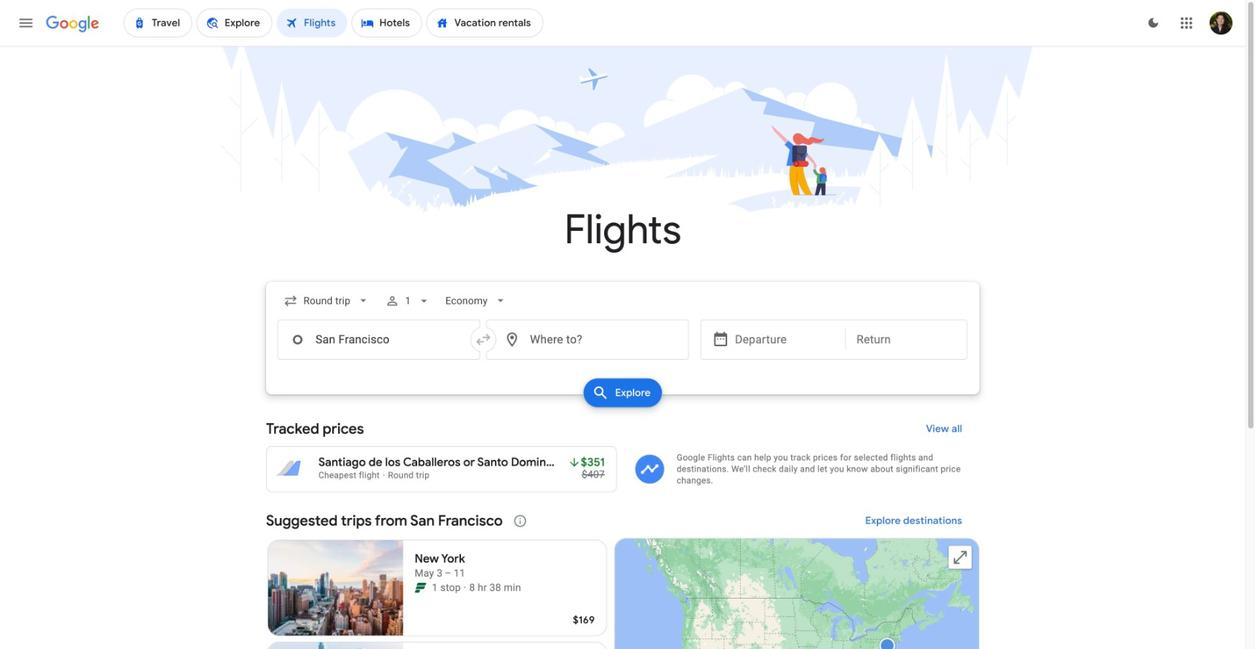 Task type: describe. For each thing, give the bounding box(es) containing it.
407 US dollars text field
[[582, 469, 605, 481]]

Return text field
[[857, 320, 957, 359]]

 image inside the suggested trips from san francisco region
[[464, 581, 467, 595]]

main menu image
[[17, 14, 35, 32]]

suggested trips from san francisco region
[[266, 504, 980, 649]]



Task type: vqa. For each thing, say whether or not it's contained in the screenshot.
THE 
no



Task type: locate. For each thing, give the bounding box(es) containing it.
Departure text field
[[736, 320, 835, 359]]

Flight search field
[[255, 282, 992, 412]]

frontier image
[[415, 582, 427, 594]]

Where to?  text field
[[486, 320, 689, 360]]

None field
[[278, 284, 377, 318], [440, 284, 514, 318], [278, 284, 377, 318], [440, 284, 514, 318]]

169 US dollars text field
[[573, 614, 595, 627]]

tracked prices region
[[266, 412, 980, 492]]

351 US dollars text field
[[581, 456, 605, 470]]

 image
[[464, 581, 467, 595]]

Where from? text field
[[278, 320, 481, 360]]

change appearance image
[[1137, 6, 1172, 40]]



